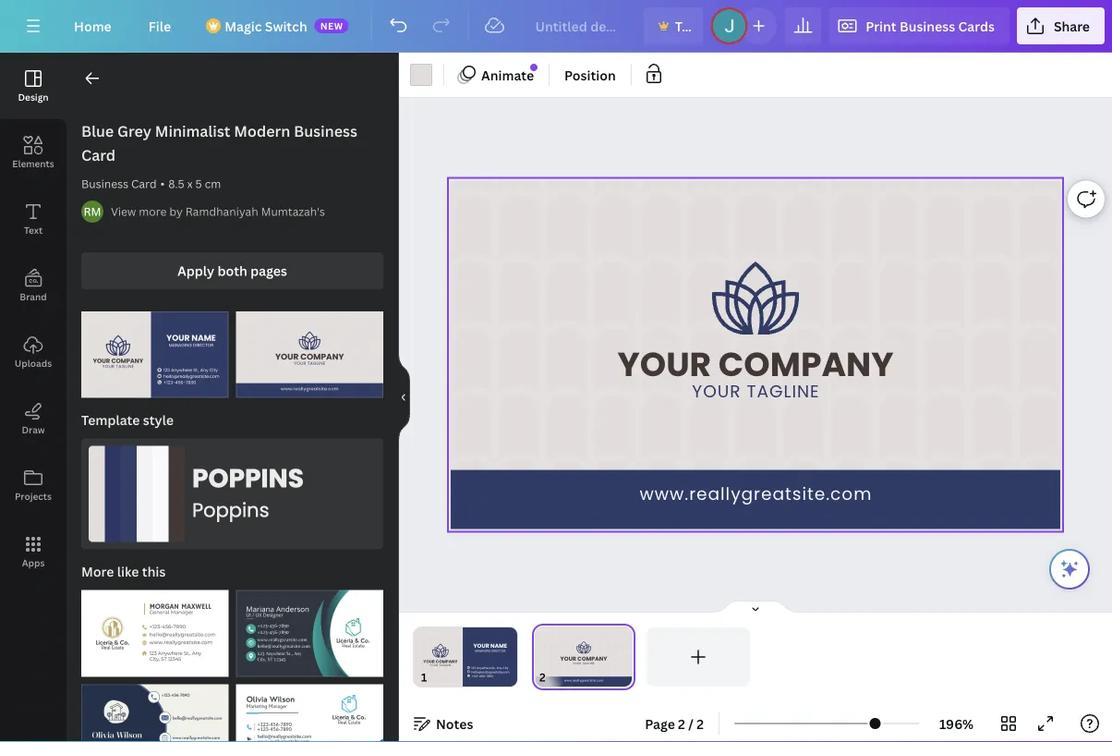 Task type: vqa. For each thing, say whether or not it's contained in the screenshot.
#e3dddc image
yes



Task type: locate. For each thing, give the bounding box(es) containing it.
like
[[117, 563, 139, 581]]

projects button
[[0, 452, 67, 518]]

blue grey minimalist modern business card image
[[81, 311, 229, 398], [236, 311, 384, 398]]

business up ramdhaniyah mumtazah's image
[[81, 176, 129, 191]]

company
[[719, 341, 894, 388], [436, 659, 458, 664]]

elements
[[12, 157, 54, 170]]

share button
[[1017, 7, 1105, 44]]

ramdhaniyah mumtazah's element
[[81, 201, 104, 223]]

your company your tagline
[[618, 341, 894, 403], [423, 659, 458, 667]]

blue grey minimalist modern business card element
[[81, 311, 229, 398], [236, 311, 384, 398]]

blue grey minimalist modern business card image for 1st blue grey minimalist modern business card element from right
[[236, 311, 384, 398]]

2 poppins from the top
[[192, 497, 269, 524]]

this
[[142, 563, 166, 581]]

business card
[[81, 176, 157, 191]]

2 right /
[[697, 715, 704, 732]]

position
[[565, 66, 616, 84]]

2 vertical spatial business
[[81, 176, 129, 191]]

2
[[270, 660, 276, 672], [678, 715, 686, 732], [697, 715, 704, 732]]

poppins poppins
[[192, 460, 304, 524]]

1 horizontal spatial your company your tagline
[[618, 341, 894, 403]]

1 horizontal spatial company
[[719, 341, 894, 388]]

1 of 2
[[245, 660, 276, 672]]

page 2 / 2
[[645, 715, 704, 732]]

0 vertical spatial card
[[81, 145, 116, 165]]

poppins inside poppins poppins
[[192, 497, 269, 524]]

cm
[[205, 176, 221, 191]]

more
[[139, 204, 167, 219]]

new image
[[531, 64, 538, 71]]

view
[[111, 204, 136, 219]]

196% button
[[927, 709, 987, 738]]

Design title text field
[[521, 7, 636, 44]]

canva assistant image
[[1059, 558, 1081, 580]]

animate
[[482, 66, 534, 84]]

switch
[[265, 17, 307, 35]]

1 vertical spatial your company your tagline
[[423, 659, 458, 667]]

card inside blue grey minimalist modern business card
[[81, 145, 116, 165]]

1 horizontal spatial 2
[[678, 715, 686, 732]]

name
[[491, 642, 507, 650]]

poppins
[[192, 460, 304, 497], [192, 497, 269, 524]]

both
[[218, 262, 248, 280]]

1 horizontal spatial blue grey minimalist modern business card element
[[236, 311, 384, 398]]

page 2 image
[[532, 628, 636, 687]]

business right modern
[[294, 121, 358, 141]]

your name managing director
[[474, 642, 507, 653]]

8.5 x 5 cm
[[168, 176, 221, 191]]

managing
[[475, 649, 491, 653]]

page 2 / 2 button
[[638, 709, 712, 738]]

2 right of
[[270, 660, 276, 672]]

+123-
[[472, 674, 480, 678]]

projects
[[15, 490, 52, 502]]

print business cards button
[[829, 7, 1010, 44]]

hello@reallygreatsite.com
[[472, 670, 510, 674]]

text
[[24, 224, 43, 236]]

blue professional real estate agent business card group
[[81, 673, 229, 742]]

0 horizontal spatial 2
[[270, 660, 276, 672]]

1 horizontal spatial blue grey minimalist modern business card image
[[236, 311, 384, 398]]

main menu bar
[[0, 0, 1113, 53]]

business inside dropdown button
[[900, 17, 956, 35]]

any
[[497, 666, 502, 670]]

123 anywhere st., any city hello@reallygreatsite.com +123-456-7890
[[472, 666, 510, 678]]

1 blue grey minimalist modern business card element from the left
[[81, 311, 229, 398]]

view more by ramdhaniyah mumtazah's
[[111, 204, 325, 219]]

brand button
[[0, 252, 67, 319]]

tagline
[[747, 380, 820, 403], [439, 663, 452, 667]]

x
[[187, 176, 193, 191]]

home link
[[59, 7, 126, 44]]

0 vertical spatial your company your tagline
[[618, 341, 894, 403]]

0 horizontal spatial blue grey minimalist modern business card image
[[81, 311, 229, 398]]

grey
[[117, 121, 152, 141]]

notes button
[[407, 709, 481, 738]]

1 vertical spatial tagline
[[439, 663, 452, 667]]

0 horizontal spatial card
[[81, 145, 116, 165]]

1 vertical spatial card
[[131, 176, 157, 191]]

8.5
[[168, 176, 185, 191]]

share
[[1054, 17, 1091, 35]]

ramdhaniyah mumtazah's image
[[81, 201, 104, 223]]

apps button
[[0, 518, 67, 585]]

animate button
[[452, 60, 542, 90]]

blue grey minimalist modern business card image for second blue grey minimalist modern business card element from the right
[[81, 311, 229, 398]]

1 horizontal spatial card
[[131, 176, 157, 191]]

card up more
[[131, 176, 157, 191]]

2 blue grey minimalist modern business card image from the left
[[236, 311, 384, 398]]

1 blue grey minimalist modern business card image from the left
[[81, 311, 229, 398]]

apply
[[178, 262, 215, 280]]

business
[[900, 17, 956, 35], [294, 121, 358, 141], [81, 176, 129, 191]]

2 blue grey minimalist modern business card element from the left
[[236, 311, 384, 398]]

draw button
[[0, 385, 67, 452]]

print
[[866, 17, 897, 35]]

0 horizontal spatial your company your tagline
[[423, 659, 458, 667]]

brand
[[20, 290, 47, 303]]

anywhere
[[477, 666, 491, 670]]

2 horizontal spatial business
[[900, 17, 956, 35]]

5
[[196, 176, 202, 191]]

0 horizontal spatial company
[[436, 659, 458, 664]]

card
[[81, 145, 116, 165], [131, 176, 157, 191]]

1 horizontal spatial tagline
[[747, 380, 820, 403]]

0 horizontal spatial blue grey minimalist modern business card element
[[81, 311, 229, 398]]

2 left /
[[678, 715, 686, 732]]

your
[[618, 341, 712, 388], [693, 380, 742, 403], [474, 642, 490, 650], [423, 659, 435, 664], [430, 663, 438, 667]]

0 vertical spatial business
[[900, 17, 956, 35]]

1 vertical spatial company
[[436, 659, 458, 664]]

design
[[18, 91, 49, 103]]

1 horizontal spatial business
[[294, 121, 358, 141]]

1 vertical spatial business
[[294, 121, 358, 141]]

business right 'print'
[[900, 17, 956, 35]]

www.reallygreatsite.com
[[640, 482, 873, 506]]

/
[[689, 715, 694, 732]]

card down blue
[[81, 145, 116, 165]]

your inside your name managing director
[[474, 642, 490, 650]]



Task type: describe. For each thing, give the bounding box(es) containing it.
design button
[[0, 53, 67, 119]]

1
[[245, 660, 251, 672]]

of
[[254, 660, 267, 672]]

style
[[143, 411, 174, 429]]

123
[[472, 666, 476, 670]]

blue and white elegant business card group
[[236, 579, 384, 677]]

simple corporate business card group
[[81, 579, 229, 677]]

blue grey minimalist modern business card
[[81, 121, 358, 165]]

1 poppins from the top
[[192, 460, 304, 497]]

file button
[[134, 7, 186, 44]]

blue and black modern professional business card group
[[236, 673, 384, 742]]

elements button
[[0, 119, 67, 186]]

0 horizontal spatial business
[[81, 176, 129, 191]]

2 horizontal spatial 2
[[697, 715, 704, 732]]

apply both pages button
[[81, 252, 384, 289]]

#e3dddc image
[[410, 64, 433, 86]]

st.,
[[492, 666, 496, 670]]

uploads button
[[0, 319, 67, 385]]

0 horizontal spatial tagline
[[439, 663, 452, 667]]

apps
[[22, 556, 45, 569]]

456-
[[480, 674, 487, 678]]

business inside blue grey minimalist modern business card
[[294, 121, 358, 141]]

magic
[[225, 17, 262, 35]]

hide image
[[398, 353, 410, 442]]

text button
[[0, 186, 67, 252]]

hide pages image
[[712, 600, 800, 615]]

file
[[149, 17, 171, 35]]

magic switch
[[225, 17, 307, 35]]

home
[[74, 17, 112, 35]]

cards
[[959, 17, 995, 35]]

blue
[[81, 121, 114, 141]]

minimalist
[[155, 121, 231, 141]]

mumtazah's
[[261, 204, 325, 219]]

196%
[[940, 715, 974, 732]]

draw
[[22, 423, 45, 436]]

ramdhaniyah
[[186, 204, 258, 219]]

print business cards
[[866, 17, 995, 35]]

uploads
[[15, 357, 52, 369]]

director
[[492, 649, 506, 653]]

position button
[[557, 60, 624, 90]]

apply both pages
[[178, 262, 287, 280]]

template style
[[81, 411, 174, 429]]

template
[[81, 411, 140, 429]]

page
[[645, 715, 675, 732]]

Page title text field
[[554, 668, 561, 687]]

pages
[[251, 262, 287, 280]]

notes
[[436, 715, 474, 732]]

side panel tab list
[[0, 53, 67, 585]]

by
[[169, 204, 183, 219]]

2 inside blue and white elegant business card group
[[270, 660, 276, 672]]

view more by ramdhaniyah mumtazah's button
[[111, 202, 325, 221]]

more
[[81, 563, 114, 581]]

#e3dddc image
[[410, 64, 433, 86]]

modern
[[234, 121, 290, 141]]

city
[[503, 666, 509, 670]]

0 vertical spatial tagline
[[747, 380, 820, 403]]

7890
[[487, 674, 494, 678]]

0 vertical spatial company
[[719, 341, 894, 388]]

more like this
[[81, 563, 166, 581]]

new
[[320, 19, 344, 32]]



